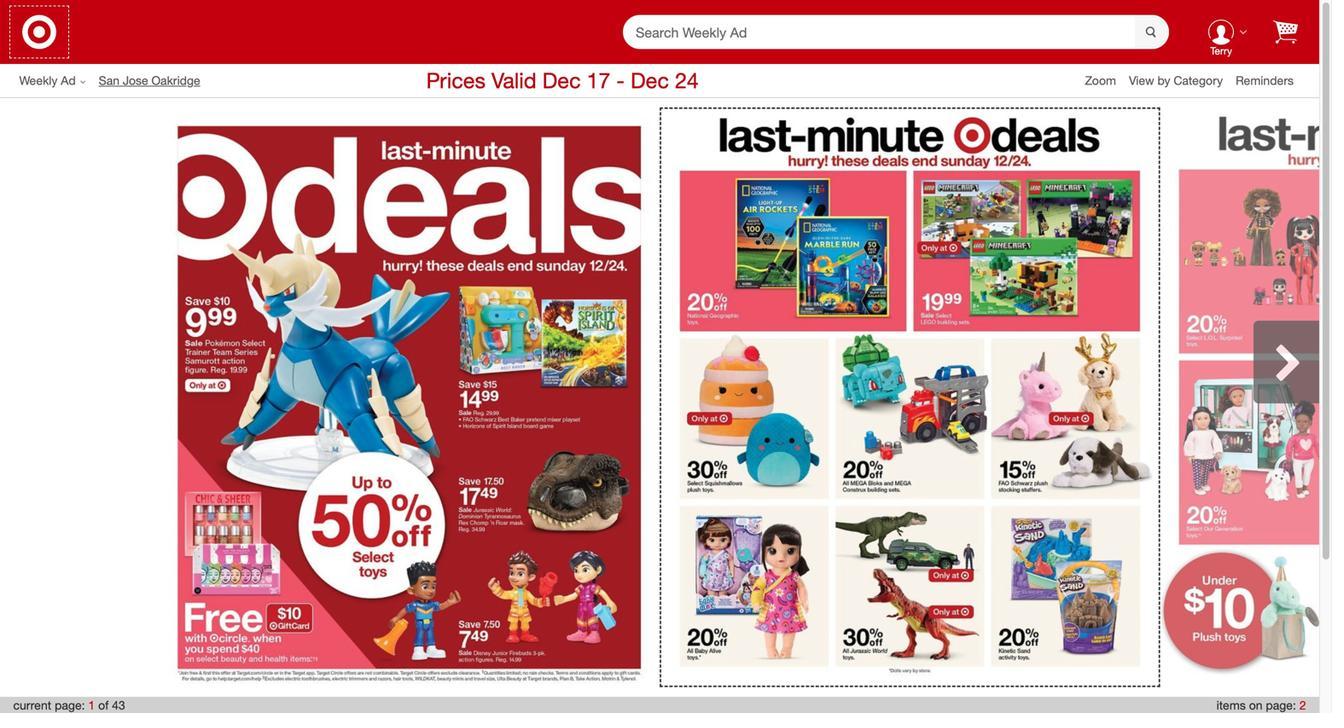 Task type: vqa. For each thing, say whether or not it's contained in the screenshot.
Interest-Based Ads
no



Task type: locate. For each thing, give the bounding box(es) containing it.
current
[[13, 698, 51, 713]]

items
[[1217, 698, 1246, 713]]

24
[[675, 68, 699, 94]]

view
[[1129, 73, 1154, 88]]

terry link
[[1195, 5, 1248, 59]]

2 dec from the left
[[631, 68, 669, 94]]

page: left 2
[[1266, 698, 1296, 713]]

dec
[[542, 68, 581, 94], [631, 68, 669, 94]]

go to target.com image
[[22, 15, 56, 49]]

view your cart on target.com image
[[1273, 20, 1298, 44]]

oakridge
[[152, 73, 200, 88]]

ad
[[61, 73, 76, 88]]

1 horizontal spatial page:
[[1266, 698, 1296, 713]]

page:
[[55, 698, 85, 713], [1266, 698, 1296, 713]]

0 horizontal spatial dec
[[542, 68, 581, 94]]

dec left 17 at the top of page
[[542, 68, 581, 94]]

17
[[587, 68, 610, 94]]

san jose oakridge link
[[99, 72, 213, 89]]

reminders
[[1236, 73, 1294, 88]]

current page: 1 of 43
[[13, 698, 125, 713]]

san jose oakridge
[[99, 73, 200, 88]]

zoom-in element
[[1085, 73, 1116, 88]]

zoom
[[1085, 73, 1116, 88]]

form
[[623, 15, 1169, 50]]

san
[[99, 73, 119, 88]]

1 horizontal spatial dec
[[631, 68, 669, 94]]

Search Weekly Ad search field
[[623, 15, 1169, 50]]

page 1 image
[[159, 107, 660, 688]]

page 3 image
[[1160, 107, 1332, 688]]

valid
[[491, 68, 537, 94]]

1 page: from the left
[[55, 698, 85, 713]]

reminders link
[[1236, 72, 1307, 89]]

0 horizontal spatial page:
[[55, 698, 85, 713]]

page: left 1
[[55, 698, 85, 713]]

weekly ad
[[19, 73, 76, 88]]

2 page: from the left
[[1266, 698, 1296, 713]]

view by category
[[1129, 73, 1223, 88]]

of
[[98, 698, 109, 713]]

category
[[1174, 73, 1223, 88]]

prices valid dec 17 - dec 24
[[426, 68, 699, 94]]

dec right -
[[631, 68, 669, 94]]



Task type: describe. For each thing, give the bounding box(es) containing it.
weekly ad link
[[19, 72, 99, 89]]

zoom link
[[1085, 72, 1129, 89]]

on
[[1249, 698, 1263, 713]]

-
[[616, 68, 625, 94]]

43
[[112, 698, 125, 713]]

terry
[[1210, 45, 1232, 57]]

1
[[88, 698, 95, 713]]

weekly
[[19, 73, 57, 88]]

jose
[[123, 73, 148, 88]]

1 dec from the left
[[542, 68, 581, 94]]

items on page: 2
[[1217, 698, 1306, 713]]

2
[[1300, 698, 1306, 713]]

prices
[[426, 68, 486, 94]]

by
[[1158, 73, 1170, 88]]

view by category link
[[1129, 73, 1236, 88]]

page 2 image
[[661, 109, 1159, 686]]



